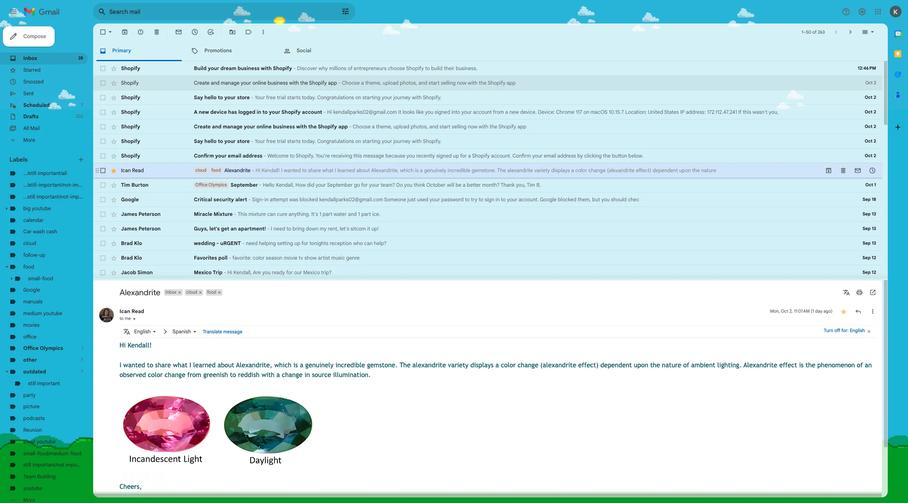 Task type: locate. For each thing, give the bounding box(es) containing it.
1 horizontal spatial new
[[566, 121, 577, 128]]

address left 'by'
[[620, 170, 641, 177]]

2 say from the top
[[216, 154, 226, 161]]

wanted up the kendall, in the left top of the page
[[316, 186, 334, 193]]

inbox up starred link
[[26, 61, 41, 68]]

more image
[[289, 32, 297, 40]]

office up other
[[26, 384, 43, 391]]

2 horizontal spatial google
[[600, 219, 619, 226]]

calendar link
[[26, 241, 49, 248]]

food button
[[229, 322, 241, 329]]

create down build
[[216, 89, 233, 96]]

0 vertical spatial variety
[[594, 186, 612, 193]]

google
[[135, 219, 154, 226], [600, 219, 619, 226], [26, 319, 45, 326]]

incredible inside i wanted to share what i learned about alexandrite, which is a genuinely incredible gemstone. the alexandrite variety displays a color change (alexandrite effect) dependent upon the nature of ambient lighting. alexandrite effect is the
[[373, 402, 406, 410]]

to left try at the top right of the page
[[517, 219, 522, 226]]

0 vertical spatial create
[[216, 89, 233, 96]]

2 vertical spatial alexandrite
[[827, 402, 864, 410]]

the inside row
[[553, 186, 563, 193]]

3 7 from the top
[[90, 410, 92, 416]]

in right sign in the top right of the page
[[551, 219, 556, 226]]

alexandrite inside i wanted to share what i learned about alexandrite, which is a genuinely incredible gemstone. the alexandrite variety displays a color change (alexandrite effect) dependent upon the nature of ambient lighting. alexandrite effect is the
[[827, 402, 864, 410]]

0 vertical spatial important
[[81, 202, 106, 210]]

alexandrite up the alert
[[249, 186, 279, 193]]

alexandrite left the inbox button
[[133, 320, 178, 331]]

klo for wedding - urgent - need helping setting up for tonights reception who can help?
[[149, 267, 158, 274]]

13 row from the top
[[104, 263, 909, 279]]

i up the kendall, in the left top of the page
[[313, 186, 314, 193]]

ambient
[[769, 402, 796, 410]]

because
[[429, 170, 451, 177]]

2 free from the top
[[296, 154, 307, 161]]

james peterson for guys, let's get an apartment!
[[135, 251, 179, 258]]

free for your free trial starts today. congratulations on starting your journey with shopify. ﻿͏ ﻿͏ ﻿͏ ﻿͏ ﻿͏ ﻿͏ ﻿͏ ﻿͏ ﻿͏ ﻿͏ ﻿͏ ﻿͏ ﻿͏ ﻿͏ ﻿͏ ﻿͏ ﻿͏ ﻿͏ ﻿͏ ﻿͏ ﻿͏ ﻿͏ ﻿͏ ﻿͏ ﻿͏
[[296, 154, 307, 161]]

for left tonights
[[335, 267, 343, 274]]

now down business.
[[508, 89, 519, 96]]

photos, down choose
[[445, 89, 464, 96]]

2 congratulations from the top
[[353, 154, 394, 161]]

important/not- for .../still-
[[43, 202, 81, 210]]

important/all
[[42, 189, 74, 197]]

1 vertical spatial gemstone.
[[408, 402, 442, 410]]

in for sign-
[[294, 219, 299, 226]]

0 vertical spatial manage
[[246, 89, 266, 96]]

2 klo from the top
[[149, 283, 158, 291]]

color
[[640, 186, 653, 193], [281, 283, 294, 291], [557, 402, 573, 410]]

drafts
[[26, 126, 43, 133]]

0 vertical spatial congratulations
[[353, 105, 394, 112]]

2 vertical spatial business
[[304, 137, 328, 145]]

urgent
[[245, 267, 268, 274]]

inbox inside labels navigation
[[26, 61, 41, 68]]

1 your from the top
[[283, 105, 295, 112]]

0 horizontal spatial alexandrite,
[[263, 402, 303, 410]]

2 starts from the top
[[319, 154, 334, 161]]

0 vertical spatial incredible
[[498, 186, 523, 193]]

tim left the b.
[[586, 202, 595, 210]]

journey for your free trial starts today. congratulations on starting your journey with shopify. ﻿͏ ﻿͏ ﻿͏ ﻿͏ ﻿͏ ﻿͏ ﻿͏ ﻿͏ ﻿͏ ﻿͏ ﻿͏ ﻿͏ ﻿͏ ﻿͏ ﻿͏ ﻿͏ ﻿͏ ﻿͏ ﻿͏ ﻿͏ ﻿͏ ﻿͏ ﻿͏ ﻿͏ ﻿͏
[[437, 154, 457, 161]]

1 september from the left
[[256, 202, 287, 210]]

hi
[[364, 121, 369, 128], [284, 186, 289, 193], [133, 380, 140, 388]]

None checkbox
[[110, 121, 118, 129], [110, 137, 118, 145], [110, 186, 118, 194], [110, 218, 118, 226], [110, 299, 118, 307], [110, 121, 118, 129], [110, 137, 118, 145], [110, 186, 118, 194], [110, 218, 118, 226], [110, 299, 118, 307]]

0 vertical spatial alexandrite
[[564, 186, 593, 193]]

spanish option
[[192, 363, 212, 374]]

alexandrite
[[564, 186, 593, 193], [459, 402, 496, 410]]

on for your free trial starts today. congratulations on starting your journey with shopify. ﻿͏ ﻿͏ ﻿͏ ﻿͏ ﻿͏ ﻿͏ ﻿͏ ﻿͏ ﻿͏ ﻿͏ ﻿͏ ﻿͏ ﻿͏ ﻿͏ ﻿͏ ﻿͏ ﻿͏ ﻿͏ ﻿͏ ﻿͏ ﻿͏ ﻿͏ ﻿͏ ﻿͏ ﻿͏ ﻿͏ ﻿͏ ﻿͏ ﻿͏ ﻿͏ ͏‌ ͏‌ ͏‌ ͏‌ ͏‌ ͏‌ ͏‌ ͏‌ ͏‌
[[395, 105, 402, 112]]

about up the office olympics september - hello kendall, how did your september go for your team? do you think october will be a better month? thank you, tim b.
[[396, 186, 412, 193]]

i down receiving
[[372, 186, 374, 193]]

in right logged
[[285, 121, 290, 128]]

variety inside row
[[594, 186, 612, 193]]

0 horizontal spatial share
[[173, 402, 190, 410]]

1 horizontal spatial upon
[[755, 186, 768, 193]]

row
[[104, 68, 909, 84], [104, 84, 909, 101], [104, 101, 909, 117], [104, 117, 909, 133], [104, 133, 909, 149], [104, 149, 909, 165], [104, 165, 909, 182], [104, 182, 909, 198], [104, 198, 909, 214], [104, 214, 909, 230], [104, 230, 909, 246], [104, 246, 909, 263], [104, 263, 909, 279], [104, 279, 909, 295], [104, 295, 909, 311]]

2 james peterson from the top
[[135, 251, 179, 258]]

2 brad klo from the top
[[135, 283, 158, 291]]

2 trial from the top
[[308, 154, 318, 161]]

journey up "because"
[[437, 154, 457, 161]]

now down a new device has logged in to your shopify account - hi kendallparks02@gmail.com it looks like you signed into your account from a new device. device: chrome 117 on macos 10.15.7 location: united states ip address: 172.112.47.241 if this wasn't you, at the top
[[520, 137, 531, 145]]

2 starting from the top
[[403, 154, 423, 161]]

say for say hello to your store - your free trial starts today. congratulations on starting your journey with shopify. ﻿͏ ﻿͏ ﻿͏ ﻿͏ ﻿͏ ﻿͏ ﻿͏ ﻿͏ ﻿͏ ﻿͏ ﻿͏ ﻿͏ ﻿͏ ﻿͏ ﻿͏ ﻿͏ ﻿͏ ﻿͏ ﻿͏ ﻿͏ ﻿͏ ﻿͏ ﻿͏ ﻿͏ ﻿͏
[[216, 154, 226, 161]]

all mail
[[26, 139, 44, 146]]

1 store from the top
[[264, 105, 278, 112]]

1 trial from the top
[[308, 105, 318, 112]]

you're
[[351, 170, 367, 177]]

i up helping on the left bottom of page
[[301, 251, 303, 258]]

0 vertical spatial which
[[445, 186, 460, 193]]

delete image
[[170, 32, 178, 40]]

1 tim from the left
[[135, 202, 145, 210]]

store down logged
[[264, 154, 278, 161]]

10 row from the top
[[104, 214, 909, 230]]

store for your free trial starts today. congratulations on starting your journey with shopify. ﻿͏ ﻿͏ ﻿͏ ﻿͏ ﻿͏ ﻿͏ ﻿͏ ﻿͏ ﻿͏ ﻿͏ ﻿͏ ﻿͏ ﻿͏ ﻿͏ ﻿͏ ﻿͏ ﻿͏ ﻿͏ ﻿͏ ﻿͏ ﻿͏ ﻿͏ ﻿͏ ﻿͏ ﻿͏
[[264, 154, 278, 161]]

message left "because"
[[404, 170, 427, 177]]

medium youtube link
[[26, 345, 69, 352]]

cloud inside labels navigation
[[26, 267, 40, 274]]

kendall! down english option
[[142, 380, 169, 388]]

to
[[473, 73, 478, 80], [242, 105, 248, 112], [292, 121, 298, 128], [242, 154, 248, 161], [322, 170, 328, 177], [336, 186, 341, 193], [517, 219, 522, 226], [532, 219, 538, 226], [557, 219, 562, 226], [319, 251, 324, 258], [164, 402, 170, 410]]

kendall! up hello
[[291, 186, 311, 193]]

your
[[283, 105, 295, 112], [283, 154, 295, 161]]

2 brad from the top
[[135, 283, 148, 291]]

wanted down hi kendall!
[[137, 402, 161, 410]]

0 horizontal spatial message
[[248, 366, 270, 372]]

38
[[87, 62, 92, 68]]

alexandrite inside i wanted to share what i learned about alexandrite, which is a genuinely incredible gemstone. the alexandrite variety displays a color change (alexandrite effect) dependent upon the nature of ambient lighting. alexandrite effect is the
[[459, 402, 496, 410]]

1 horizontal spatial which
[[445, 186, 460, 193]]

0 horizontal spatial wanted
[[137, 402, 161, 410]]

email
[[253, 170, 268, 177], [605, 170, 618, 177]]

your
[[231, 73, 244, 80], [268, 89, 279, 96], [250, 105, 262, 112], [425, 105, 436, 112], [299, 121, 312, 128], [513, 121, 525, 128], [271, 137, 284, 145], [250, 154, 262, 161], [425, 154, 436, 161], [239, 170, 252, 177], [592, 170, 603, 177], [351, 202, 362, 210], [410, 202, 422, 210], [478, 219, 489, 226], [564, 219, 575, 226]]

about
[[396, 186, 412, 193], [242, 402, 261, 410]]

1 james peterson from the top
[[135, 235, 179, 242]]

1 row from the top
[[104, 68, 909, 84]]

1 horizontal spatial color
[[557, 402, 573, 410]]

1 vertical spatial shopify.
[[470, 154, 491, 161]]

0 horizontal spatial displays
[[523, 402, 549, 410]]

important for .../still-important/not-important
[[81, 202, 106, 210]]

favorite:
[[259, 283, 280, 291]]

1 starting from the top
[[403, 105, 423, 112]]

but
[[659, 219, 667, 226]]

car
[[26, 254, 35, 261]]

to right welcome
[[322, 170, 328, 177]]

gmail image
[[26, 5, 70, 21]]

1 brad klo from the top
[[135, 267, 158, 274]]

to inside i wanted to share what i learned about alexandrite, which is a genuinely incredible gemstone. the alexandrite variety displays a color change (alexandrite effect) dependent upon the nature of ambient lighting. alexandrite effect is the
[[164, 402, 170, 410]]

1 vertical spatial ican
[[133, 343, 145, 350]]

1 klo from the top
[[149, 267, 158, 274]]

create and manage your online business with the shopify app - choose a theme, upload photos, and start selling now with the shopify app ͏‌ ͏‌ ͏‌ ͏‌ ͏‌ ͏‌ ͏‌ ͏‌ ͏‌ ͏‌ ͏‌ ͏‌ ͏‌ ͏‌ ͏‌ ͏‌ ͏‌ ͏‌ ͏‌ ͏‌ ͏‌ ͏‌ ͏‌ ͏‌ ͏‌ ͏‌ ͏‌ ͏‌ ͏‌ ͏‌ ͏‌ ͏‌ ͏‌ ͏‌ ͏‌ ͏‌ ͏‌ ͏‌ ͏‌ ͏‌ ͏‌ ͏‌ for 2nd row
[[216, 89, 634, 96]]

entrepreneurs
[[393, 73, 430, 80]]

office for office olympics
[[26, 384, 43, 391]]

create and manage your online business with the shopify app - choose a theme, upload photos, and start selling now with the shopify app ͏‌ ͏‌ ͏‌ ͏‌ ͏‌ ͏‌ ͏‌ ͏‌ ͏‌ ͏‌ ͏‌ ͏‌ ͏‌ ͏‌ ͏‌ ͏‌ ͏‌ ͏‌ ͏‌ ͏‌ ͏‌ ͏‌ ͏‌ ͏‌ ͏‌ ͏‌ ͏‌ ͏‌ ͏‌ ͏‌ ͏‌ ͏‌ ͏‌ ͏‌ ͏‌ ͏‌ ͏‌ ͏‌ ͏‌ ͏‌ ͏‌ ͏‌ down entrepreneurs
[[216, 89, 634, 96]]

2 store from the top
[[264, 154, 278, 161]]

social tab
[[309, 45, 411, 68]]

1 vertical spatial upload
[[438, 137, 455, 145]]

google inside labels navigation
[[26, 319, 45, 326]]

podcasts link
[[26, 462, 50, 469]]

0 horizontal spatial upon
[[705, 402, 721, 410]]

movies
[[26, 358, 44, 365]]

0 vertical spatial starts
[[319, 105, 334, 112]]

0 horizontal spatial blocked
[[333, 219, 354, 226]]

6 row from the top
[[104, 149, 909, 165]]

2 your from the top
[[283, 154, 295, 161]]

0 vertical spatial create and manage your online business with the shopify app - choose a theme, upload photos, and start selling now with the shopify app ͏‌ ͏‌ ͏‌ ͏‌ ͏‌ ͏‌ ͏‌ ͏‌ ͏‌ ͏‌ ͏‌ ͏‌ ͏‌ ͏‌ ͏‌ ͏‌ ͏‌ ͏‌ ͏‌ ͏‌ ͏‌ ͏‌ ͏‌ ͏‌ ͏‌ ͏‌ ͏‌ ͏‌ ͏‌ ͏‌ ͏‌ ͏‌ ͏‌ ͏‌ ͏‌ ͏‌ ͏‌ ͏‌ ͏‌ ͏‌ ͏‌ ͏‌
[[216, 89, 634, 96]]

small youtube link
[[26, 488, 62, 495]]

1 vertical spatial the
[[444, 402, 456, 410]]

in
[[285, 121, 290, 128], [294, 219, 299, 226], [551, 219, 556, 226]]

in left attempt
[[294, 219, 299, 226]]

ice.
[[414, 235, 423, 242]]

2 peterson from the top
[[154, 251, 179, 258]]

james peterson
[[135, 235, 179, 242], [135, 251, 179, 258]]

today. down discover
[[336, 105, 351, 112]]

0 vertical spatial shopify.
[[470, 105, 491, 112]]

gemstone.
[[525, 186, 552, 193], [408, 402, 442, 410]]

1 vertical spatial wanted
[[137, 402, 161, 410]]

cloud up critical
[[217, 186, 229, 192]]

0 horizontal spatial genuinely
[[340, 402, 371, 410]]

new left the device.
[[566, 121, 577, 128]]

2 journey from the top
[[437, 154, 457, 161]]

0 horizontal spatial account
[[336, 121, 358, 128]]

olympics inside labels navigation
[[44, 384, 70, 391]]

by
[[642, 170, 648, 177]]

0 horizontal spatial can
[[297, 235, 307, 242]]

hello down device
[[227, 154, 241, 161]]

cure
[[308, 235, 320, 242]]

9 row from the top
[[104, 198, 909, 214]]

your down logged
[[283, 154, 295, 161]]

account.
[[546, 170, 569, 177], [577, 219, 599, 226]]

1 vertical spatial variety
[[498, 402, 521, 410]]

1 7 from the top
[[90, 114, 92, 119]]

account. up thank
[[546, 170, 569, 177]]

cloud
[[217, 186, 229, 192], [26, 267, 40, 274], [207, 322, 219, 328]]

1 vertical spatial business
[[298, 89, 320, 96]]

1 hello from the top
[[227, 105, 241, 112]]

2 confirm from the left
[[570, 170, 590, 177]]

15 row from the top
[[104, 295, 909, 311]]

important down .../still-important/not-important link
[[78, 215, 104, 222]]

0 horizontal spatial confirm
[[216, 170, 238, 177]]

1 horizontal spatial wanted
[[316, 186, 334, 193]]

build your dream business with shopify - discover why millions of entrepreneurs choose shopify to build their business. ﻿͏ ﻿͏ ﻿͏ ﻿͏ ﻿͏ ﻿͏ ﻿͏ ﻿͏ ﻿͏ ﻿͏ ﻿͏ ﻿͏ ﻿͏ ﻿͏ ﻿͏ ﻿͏ ﻿͏ ﻿͏ ﻿͏ ﻿͏ ﻿͏ ﻿͏ ﻿͏ ﻿͏ ﻿͏ ﻿͏ ﻿͏ ﻿͏ ﻿͏ ﻿͏ ﻿͏ ﻿͏ ﻿͏ ﻿͏ ﻿͏ ﻿͏ ﻿͏ ﻿͏ ﻿͏ ﻿͏ ﻿͏
[[216, 73, 591, 80]]

0 horizontal spatial for
[[335, 267, 343, 274]]

0 horizontal spatial of
[[387, 73, 392, 80]]

1 say from the top
[[216, 105, 226, 112]]

1 horizontal spatial this
[[826, 121, 835, 128]]

podcasts
[[26, 462, 50, 469]]

miracle mixture - this mixture can cure anything. it's 1 part water and 1 part ice.
[[216, 235, 423, 242]]

displays
[[613, 186, 634, 193], [523, 402, 549, 410]]

7 row from the top
[[104, 165, 909, 182]]

2 account from the left
[[526, 121, 547, 128]]

1 james from the top
[[135, 235, 153, 242]]

trial for your free trial starts today. congratulations on starting your journey with shopify. ﻿͏ ﻿͏ ﻿͏ ﻿͏ ﻿͏ ﻿͏ ﻿͏ ﻿͏ ﻿͏ ﻿͏ ﻿͏ ﻿͏ ﻿͏ ﻿͏ ﻿͏ ﻿͏ ﻿͏ ﻿͏ ﻿͏ ﻿͏ ﻿͏ ﻿͏ ﻿͏ ﻿͏ ﻿͏ ﻿͏ ﻿͏ ﻿͏ ﻿͏ ﻿͏ ͏‌ ͏‌ ͏‌ ͏‌ ͏‌ ͏‌ ͏‌ ͏‌ ͏‌
[[308, 105, 318, 112]]

row containing ican read
[[104, 182, 909, 198]]

september up the alert
[[256, 202, 287, 210]]

device:
[[598, 121, 617, 128]]

alexandrite inside row
[[249, 186, 279, 193]]

1
[[355, 235, 357, 242], [398, 235, 400, 242], [91, 384, 92, 390]]

small-food
[[31, 306, 59, 313]]

1 horizontal spatial need
[[304, 251, 317, 258]]

what down the spanish option at the bottom
[[192, 402, 208, 410]]

1 vertical spatial james
[[135, 251, 153, 258]]

james
[[135, 235, 153, 242], [135, 251, 153, 258]]

can right who
[[405, 267, 414, 274]]

youtube for medium youtube
[[48, 345, 69, 352]]

let's right rent,
[[378, 251, 388, 258]]

2 vertical spatial shopify.
[[329, 170, 350, 177]]

1 vertical spatial inbox
[[184, 322, 196, 328]]

today. for your free trial starts today. congratulations on starting your journey with shopify. ﻿͏ ﻿͏ ﻿͏ ﻿͏ ﻿͏ ﻿͏ ﻿͏ ﻿͏ ﻿͏ ﻿͏ ﻿͏ ﻿͏ ﻿͏ ﻿͏ ﻿͏ ﻿͏ ﻿͏ ﻿͏ ﻿͏ ﻿͏ ﻿͏ ﻿͏ ﻿͏ ﻿͏ ﻿͏
[[336, 154, 351, 161]]

your for your free trial starts today. congratulations on starting your journey with shopify. ﻿͏ ﻿͏ ﻿͏ ﻿͏ ﻿͏ ﻿͏ ﻿͏ ﻿͏ ﻿͏ ﻿͏ ﻿͏ ﻿͏ ﻿͏ ﻿͏ ﻿͏ ﻿͏ ﻿͏ ﻿͏ ﻿͏ ﻿͏ ﻿͏ ﻿͏ ﻿͏ ﻿͏ ﻿͏
[[283, 154, 295, 161]]

1 horizontal spatial tim
[[586, 202, 595, 210]]

what inside i wanted to share what i learned about alexandrite, which is a genuinely incredible gemstone. the alexandrite variety displays a color change (alexandrite effect) dependent upon the nature of ambient lighting. alexandrite effect is the
[[192, 402, 208, 410]]

0 vertical spatial office
[[217, 203, 231, 209]]

move to image
[[255, 32, 263, 40]]

for
[[512, 170, 519, 177], [402, 202, 409, 210], [335, 267, 343, 274]]

and up device
[[234, 89, 244, 96]]

- up sign-
[[280, 186, 283, 193]]

0 horizontal spatial september
[[256, 202, 287, 210]]

- up say hello to your store - your free trial starts today. congratulations on starting your journey with shopify. ﻿͏ ﻿͏ ﻿͏ ﻿͏ ﻿͏ ﻿͏ ﻿͏ ﻿͏ ﻿͏ ﻿͏ ﻿͏ ﻿͏ ﻿͏ ﻿͏ ﻿͏ ﻿͏ ﻿͏ ﻿͏ ﻿͏ ﻿͏ ﻿͏ ﻿͏ ﻿͏ ﻿͏ ﻿͏
[[388, 137, 391, 145]]

part left water
[[359, 235, 370, 242]]

labels navigation
[[0, 26, 106, 503]]

critical
[[216, 219, 236, 226]]

office inside labels navigation
[[26, 384, 43, 391]]

tab list containing primary
[[104, 45, 909, 68]]

manage down 'has'
[[248, 137, 270, 145]]

2 7 from the top
[[90, 397, 92, 403]]

choose up say hello to your store - your free trial starts today. congratulations on starting your journey with shopify. ﻿͏ ﻿͏ ﻿͏ ﻿͏ ﻿͏ ﻿͏ ﻿͏ ﻿͏ ﻿͏ ﻿͏ ﻿͏ ﻿͏ ﻿͏ ﻿͏ ﻿͏ ﻿͏ ﻿͏ ﻿͏ ﻿͏ ﻿͏ ﻿͏ ﻿͏ ﻿͏ ﻿͏ ﻿͏
[[392, 137, 412, 145]]

app
[[365, 89, 375, 96], [564, 89, 573, 96], [376, 137, 387, 145], [576, 137, 585, 145]]

for up alexandrite - hi kendall! i wanted to share what i learned about alexandrite, which is a genuinely incredible gemstone. the alexandrite variety displays a color change (alexandrite effect) dependent upon the nature
[[512, 170, 519, 177]]

selling down their
[[490, 89, 507, 96]]

english option
[[149, 363, 168, 374]]

help?
[[416, 267, 430, 274]]

0 vertical spatial what
[[358, 186, 371, 193]]

0 horizontal spatial learned
[[215, 402, 240, 410]]

manage down dream
[[246, 89, 266, 96]]

spanish list box
[[192, 363, 221, 374]]

about inside row
[[396, 186, 412, 193]]

starts for your free trial starts today. congratulations on starting your journey with shopify. ﻿͏ ﻿͏ ﻿͏ ﻿͏ ﻿͏ ﻿͏ ﻿͏ ﻿͏ ﻿͏ ﻿͏ ﻿͏ ﻿͏ ﻿͏ ﻿͏ ﻿͏ ﻿͏ ﻿͏ ﻿͏ ﻿͏ ﻿͏ ﻿͏ ﻿͏ ﻿͏ ﻿͏ ﻿͏ ﻿͏ ﻿͏ ﻿͏ ﻿͏ ﻿͏ ͏‌ ͏‌ ͏‌ ͏‌ ͏‌ ͏‌ ͏‌ ͏‌ ͏‌
[[319, 105, 334, 112]]

1 vertical spatial online
[[285, 137, 302, 145]]

- down "millions"
[[376, 89, 379, 96]]

and down device
[[236, 137, 246, 145]]

google down tim burton
[[135, 219, 154, 226]]

olympics for office olympics september - hello kendall, how did your september go for your team? do you think october will be a better month? thank you, tim b.
[[232, 203, 252, 209]]

about down translate message at bottom
[[242, 402, 261, 410]]

your for your free trial starts today. congratulations on starting your journey with shopify. ﻿͏ ﻿͏ ﻿͏ ﻿͏ ﻿͏ ﻿͏ ﻿͏ ﻿͏ ﻿͏ ﻿͏ ﻿͏ ﻿͏ ﻿͏ ﻿͏ ﻿͏ ﻿͏ ﻿͏ ﻿͏ ﻿͏ ﻿͏ ﻿͏ ﻿͏ ﻿͏ ﻿͏ ﻿͏ ﻿͏ ﻿͏ ﻿͏ ﻿͏ ﻿͏ ͏‌ ͏‌ ͏‌ ͏‌ ͏‌ ͏‌ ͏‌ ͏‌ ͏‌
[[283, 105, 295, 112]]

(alexandrite inside i wanted to share what i learned about alexandrite, which is a genuinely incredible gemstone. the alexandrite variety displays a color change (alexandrite effect) dependent upon the nature of ambient lighting. alexandrite effect is the
[[601, 402, 641, 410]]

in for logged
[[285, 121, 290, 128]]

2 horizontal spatial 1
[[398, 235, 400, 242]]

2 vertical spatial up
[[44, 280, 50, 287]]

2 email from the left
[[605, 170, 618, 177]]

photos, down the like at right
[[457, 137, 476, 145]]

miracle
[[216, 235, 236, 242]]

september left go
[[364, 202, 392, 210]]

1 vertical spatial starts
[[319, 154, 334, 161]]

2 let's from the left
[[378, 251, 388, 258]]

0 horizontal spatial olympics
[[44, 384, 70, 391]]

1 vertical spatial cloud
[[26, 267, 40, 274]]

to right sign in the top right of the page
[[557, 219, 562, 226]]

you, right thank
[[574, 202, 585, 210]]

blocked left them,
[[620, 219, 641, 226]]

say up a
[[216, 105, 226, 112]]

them,
[[642, 219, 657, 226]]

1 horizontal spatial for
[[402, 202, 409, 210]]

rent,
[[365, 251, 376, 258]]

1 vertical spatial important/not-
[[40, 215, 78, 222]]

0 vertical spatial klo
[[149, 267, 158, 274]]

of left ambient
[[760, 402, 766, 410]]

1 part from the left
[[359, 235, 370, 242]]

1 peterson from the top
[[154, 235, 179, 242]]

hello for say hello to your store - your free trial starts today. congratulations on starting your journey with shopify. ﻿͏ ﻿͏ ﻿͏ ﻿͏ ﻿͏ ﻿͏ ﻿͏ ﻿͏ ﻿͏ ﻿͏ ﻿͏ ﻿͏ ﻿͏ ﻿͏ ﻿͏ ﻿͏ ﻿͏ ﻿͏ ﻿͏ ﻿͏ ﻿͏ ﻿͏ ﻿͏ ﻿͏ ﻿͏
[[227, 154, 241, 161]]

need down apartment!
[[273, 267, 286, 274]]

0 horizontal spatial office
[[26, 384, 43, 391]]

small-food link
[[31, 306, 59, 313]]

can left 'cure'
[[297, 235, 307, 242]]

0 vertical spatial nature
[[780, 186, 797, 193]]

this right "if"
[[826, 121, 835, 128]]

manuals
[[26, 332, 47, 339]]

1 free from the top
[[296, 105, 307, 112]]

today. for your free trial starts today. congratulations on starting your journey with shopify. ﻿͏ ﻿͏ ﻿͏ ﻿͏ ﻿͏ ﻿͏ ﻿͏ ﻿͏ ﻿͏ ﻿͏ ﻿͏ ﻿͏ ﻿͏ ﻿͏ ﻿͏ ﻿͏ ﻿͏ ﻿͏ ﻿͏ ﻿͏ ﻿͏ ﻿͏ ﻿͏ ﻿͏ ﻿͏ ﻿͏ ﻿͏ ﻿͏ ﻿͏ ﻿͏ ͏‌ ͏‌ ͏‌ ͏‌ ͏‌ ͏‌ ͏‌ ͏‌ ͏‌
[[336, 105, 351, 112]]

50
[[896, 33, 902, 39]]

nature inside i wanted to share what i learned about alexandrite, which is a genuinely incredible gemstone. the alexandrite variety displays a color change (alexandrite effect) dependent upon the nature of ambient lighting. alexandrite effect is the
[[736, 402, 758, 410]]

trial for your free trial starts today. congratulations on starting your journey with shopify. ﻿͏ ﻿͏ ﻿͏ ﻿͏ ﻿͏ ﻿͏ ﻿͏ ﻿͏ ﻿͏ ﻿͏ ﻿͏ ﻿͏ ﻿͏ ﻿͏ ﻿͏ ﻿͏ ﻿͏ ﻿͏ ﻿͏ ﻿͏ ﻿͏ ﻿͏ ﻿͏ ﻿͏ ﻿͏
[[308, 154, 318, 161]]

1 horizontal spatial share
[[343, 186, 357, 193]]

read up the "burton"
[[147, 186, 160, 193]]

1 create and manage your online business with the shopify app - choose a theme, upload photos, and start selling now with the shopify app ͏‌ ͏‌ ͏‌ ͏‌ ͏‌ ͏‌ ͏‌ ͏‌ ͏‌ ͏‌ ͏‌ ͏‌ ͏‌ ͏‌ ͏‌ ͏‌ ͏‌ ͏‌ ͏‌ ͏‌ ͏‌ ͏‌ ͏‌ ͏‌ ͏‌ ͏‌ ͏‌ ͏‌ ͏‌ ͏‌ ͏‌ ͏‌ ͏‌ ͏‌ ͏‌ ͏‌ ͏‌ ͏‌ ͏‌ ͏‌ ͏‌ ͏‌ from the top
[[216, 89, 634, 96]]

inbox for the inbox button
[[184, 322, 196, 328]]

choose
[[431, 73, 450, 80]]

1 horizontal spatial up
[[327, 267, 334, 274]]

and
[[234, 89, 244, 96], [465, 89, 475, 96], [236, 137, 246, 145], [478, 137, 487, 145], [387, 235, 397, 242]]

shopify. up the like at right
[[470, 105, 491, 112]]

0 horizontal spatial let's
[[233, 251, 244, 258]]

hello up device
[[227, 105, 241, 112]]

- left hello
[[288, 202, 291, 210]]

genuinely inside i wanted to share what i learned about alexandrite, which is a genuinely incredible gemstone. the alexandrite variety displays a color change (alexandrite effect) dependent upon the nature of ambient lighting. alexandrite effect is the
[[340, 402, 371, 410]]

1 journey from the top
[[437, 105, 457, 112]]

tab list
[[104, 45, 909, 68]]

wanted inside row
[[316, 186, 334, 193]]

chec
[[698, 219, 711, 226]]

klo for favorites poll - favorite: color season movie tv show artist music genre
[[149, 283, 158, 291]]

1 today. from the top
[[336, 105, 351, 112]]

create and manage your online business with the shopify app - choose a theme, upload photos, and start selling now with the shopify app ͏‌ ͏‌ ͏‌ ͏‌ ͏‌ ͏‌ ͏‌ ͏‌ ͏‌ ͏‌ ͏‌ ͏‌ ͏‌ ͏‌ ͏‌ ͏‌ ͏‌ ͏‌ ͏‌ ͏‌ ͏‌ ͏‌ ͏‌ ͏‌ ͏‌ ͏‌ ͏‌ ͏‌ ͏‌ ͏‌ ͏‌ ͏‌ ͏‌ ͏‌ ͏‌ ͏‌ ͏‌ ͏‌ ͏‌ ͏‌ ͏‌ ͏‌ for 11th row from the bottom
[[216, 137, 646, 145]]

0 vertical spatial alexandrite
[[249, 186, 279, 193]]

choose
[[380, 89, 400, 96], [392, 137, 412, 145]]

1 vertical spatial ican read
[[133, 343, 160, 350]]

None checkbox
[[110, 32, 118, 40], [110, 72, 118, 80], [110, 88, 118, 96], [110, 105, 118, 113], [110, 153, 118, 161], [110, 169, 118, 178], [110, 202, 118, 210], [110, 234, 118, 242], [110, 250, 118, 259], [110, 267, 118, 275], [110, 283, 118, 291], [110, 32, 118, 40], [110, 72, 118, 80], [110, 88, 118, 96], [110, 105, 118, 113], [110, 153, 118, 161], [110, 169, 118, 178], [110, 202, 118, 210], [110, 234, 118, 242], [110, 250, 118, 259], [110, 267, 118, 275], [110, 283, 118, 291]]

ican up hi kendall!
[[133, 343, 145, 350]]

message right translate
[[248, 366, 270, 372]]

security
[[237, 219, 260, 226]]

say down a
[[216, 154, 226, 161]]

other
[[26, 397, 41, 404]]

0 vertical spatial business
[[264, 73, 289, 80]]

ican read up tim burton
[[135, 186, 160, 193]]

you right 'but'
[[669, 219, 678, 226]]

1 vertical spatial message
[[248, 366, 270, 372]]

0 vertical spatial wanted
[[316, 186, 334, 193]]

should
[[680, 219, 697, 226]]

1 starts from the top
[[319, 105, 334, 112]]

1 vertical spatial share
[[173, 402, 190, 410]]

online up welcome
[[285, 137, 302, 145]]

2 create from the top
[[216, 137, 234, 145]]

on
[[395, 105, 402, 112], [649, 121, 655, 128], [395, 154, 402, 161]]

1 horizontal spatial gemstone.
[[525, 186, 552, 193]]

7 for outdated
[[90, 410, 92, 416]]

alexandrite, inside row
[[413, 186, 443, 193]]

congratulations for your free trial starts today. congratulations on starting your journey with shopify. ﻿͏ ﻿͏ ﻿͏ ﻿͏ ﻿͏ ﻿͏ ﻿͏ ﻿͏ ﻿͏ ﻿͏ ﻿͏ ﻿͏ ﻿͏ ﻿͏ ﻿͏ ﻿͏ ﻿͏ ﻿͏ ﻿͏ ﻿͏ ﻿͏ ﻿͏ ﻿͏ ﻿͏ ﻿͏ ﻿͏ ﻿͏ ﻿͏ ﻿͏ ﻿͏ ͏‌ ͏‌ ͏‌ ͏‌ ͏‌ ͏‌ ͏‌ ͏‌ ͏‌
[[353, 105, 394, 112]]

2 today. from the top
[[336, 154, 351, 161]]

of right "millions"
[[387, 73, 392, 80]]

to down hi kendall!
[[164, 402, 170, 410]]

start for 11th row from the bottom
[[489, 137, 501, 145]]

will
[[497, 202, 505, 210]]

is
[[461, 186, 466, 193], [326, 402, 331, 410], [889, 402, 894, 410]]

wanted
[[316, 186, 334, 193], [137, 402, 161, 410]]

car wash cash
[[26, 254, 64, 261]]

promotions tab
[[206, 45, 308, 68]]

account. down the b.
[[577, 219, 599, 226]]

selling down into
[[502, 137, 519, 145]]

youtube inside "link"
[[35, 228, 57, 235]]

youtube up calendar
[[35, 228, 57, 235]]

1 congratulations from the top
[[353, 105, 394, 112]]

None search field
[[104, 3, 396, 23]]

2 hello from the top
[[227, 154, 241, 161]]

learned down translate
[[215, 402, 240, 410]]

1 horizontal spatial displays
[[613, 186, 634, 193]]

effect)
[[707, 186, 724, 193], [643, 402, 666, 410]]

say hello to your store - your free trial starts today. congratulations on starting your journey with shopify. ﻿͏ ﻿͏ ﻿͏ ﻿͏ ﻿͏ ﻿͏ ﻿͏ ﻿͏ ﻿͏ ﻿͏ ﻿͏ ﻿͏ ﻿͏ ﻿͏ ﻿͏ ﻿͏ ﻿͏ ﻿͏ ﻿͏ ﻿͏ ﻿͏ ﻿͏ ﻿͏ ﻿͏ ﻿͏
[[216, 154, 527, 161]]

just
[[453, 219, 462, 226]]

0 vertical spatial kendallparks02@gmail.com
[[371, 121, 441, 128]]

0 vertical spatial 7
[[90, 114, 92, 119]]

build
[[479, 73, 492, 80]]

lighting.
[[798, 402, 825, 410]]

google up manuals
[[26, 319, 45, 326]]

1 vertical spatial your
[[283, 154, 295, 161]]

- left discover
[[326, 73, 329, 80]]

2 vertical spatial on
[[395, 154, 402, 161]]

inbox inside button
[[184, 322, 196, 328]]

on for your free trial starts today. congratulations on starting your journey with shopify. ﻿͏ ﻿͏ ﻿͏ ﻿͏ ﻿͏ ﻿͏ ﻿͏ ﻿͏ ﻿͏ ﻿͏ ﻿͏ ﻿͏ ﻿͏ ﻿͏ ﻿͏ ﻿͏ ﻿͏ ﻿͏ ﻿͏ ﻿͏ ﻿͏ ﻿͏ ﻿͏ ﻿͏ ﻿͏
[[395, 154, 402, 161]]

create down a
[[216, 137, 234, 145]]

of
[[904, 33, 908, 39], [387, 73, 392, 80], [760, 402, 766, 410]]

2 new from the left
[[566, 121, 577, 128]]

olympics inside the office olympics september - hello kendall, how did your september go for your team? do you think october will be a better month? thank you, tim b.
[[232, 203, 252, 209]]

create and manage your online business with the shopify app - choose a theme, upload photos, and start selling now with the shopify app ͏‌ ͏‌ ͏‌ ͏‌ ͏‌ ͏‌ ͏‌ ͏‌ ͏‌ ͏‌ ͏‌ ͏‌ ͏‌ ͏‌ ͏‌ ͏‌ ͏‌ ͏‌ ͏‌ ͏‌ ͏‌ ͏‌ ͏‌ ͏‌ ͏‌ ͏‌ ͏‌ ͏‌ ͏‌ ͏‌ ͏‌ ͏‌ ͏‌ ͏‌ ͏‌ ͏‌ ͏‌ ͏‌ ͏‌ ͏‌ ͏‌ ͏‌ down it
[[216, 137, 646, 145]]

0 horizontal spatial address
[[270, 170, 292, 177]]

important up ...still important/not-important
[[81, 202, 106, 210]]

labels heading
[[11, 174, 86, 182]]

...still important/not-important
[[26, 215, 104, 222]]

0 horizontal spatial now
[[508, 89, 519, 96]]

say for say hello to your store - your free trial starts today. congratulations on starting your journey with shopify. ﻿͏ ﻿͏ ﻿͏ ﻿͏ ﻿͏ ﻿͏ ﻿͏ ﻿͏ ﻿͏ ﻿͏ ﻿͏ ﻿͏ ﻿͏ ﻿͏ ﻿͏ ﻿͏ ﻿͏ ﻿͏ ﻿͏ ﻿͏ ﻿͏ ﻿͏ ﻿͏ ﻿͏ ﻿͏ ﻿͏ ﻿͏ ﻿͏ ﻿͏ ﻿͏ ͏‌ ͏‌ ͏‌ ͏‌ ͏‌ ͏‌ ͏‌ ͏‌ ͏‌
[[216, 105, 226, 112]]

learned inside i wanted to share what i learned about alexandrite, which is a genuinely incredible gemstone. the alexandrite variety displays a color change (alexandrite effect) dependent upon the nature of ambient lighting. alexandrite effect is the
[[215, 402, 240, 410]]

device.
[[578, 121, 597, 128]]

2 create and manage your online business with the shopify app - choose a theme, upload photos, and start selling now with the shopify app ͏‌ ͏‌ ͏‌ ͏‌ ͏‌ ͏‌ ͏‌ ͏‌ ͏‌ ͏‌ ͏‌ ͏‌ ͏‌ ͏‌ ͏‌ ͏‌ ͏‌ ͏‌ ͏‌ ͏‌ ͏‌ ͏‌ ͏‌ ͏‌ ͏‌ ͏‌ ͏‌ ͏‌ ͏‌ ͏‌ ͏‌ ͏‌ ͏‌ ͏‌ ͏‌ ͏‌ ͏‌ ͏‌ ͏‌ ͏‌ ͏‌ ͏‌ from the top
[[216, 137, 646, 145]]

cloud inside cloud button
[[207, 322, 219, 328]]

2 james from the top
[[135, 251, 153, 258]]

0 vertical spatial free
[[296, 105, 307, 112]]

1 let's from the left
[[233, 251, 244, 258]]

inbox button
[[183, 322, 197, 329]]

8 row from the top
[[104, 182, 909, 198]]

important/not- down .../still-important/not-important link
[[40, 215, 78, 222]]

1 vertical spatial which
[[305, 402, 324, 410]]

mark as unread image
[[195, 32, 203, 40]]

it
[[408, 251, 412, 258]]

mon, oct 2, 11:01 am (1 d cell
[[856, 342, 909, 350]]

2 row from the top
[[104, 84, 909, 101]]

0 vertical spatial today.
[[336, 105, 351, 112]]

alert
[[262, 219, 275, 226]]

starts up welcome
[[319, 154, 334, 161]]

1 horizontal spatial is
[[461, 186, 466, 193]]

image.png image
[[133, 434, 353, 503]]

kendallparks02@gmail.com
[[371, 121, 441, 128], [355, 219, 426, 226]]

blocked down did
[[333, 219, 354, 226]]

ip
[[756, 121, 761, 128]]

1 vertical spatial effect)
[[643, 402, 666, 410]]

1 account from the left
[[336, 121, 358, 128]]

more
[[26, 152, 39, 159]]

thank
[[557, 202, 572, 210]]

1 horizontal spatial variety
[[594, 186, 612, 193]]

signed right recently
[[485, 170, 502, 177]]

choose up say hello to your store - your free trial starts today. congratulations on starting your journey with shopify. ﻿͏ ﻿͏ ﻿͏ ﻿͏ ﻿͏ ﻿͏ ﻿͏ ﻿͏ ﻿͏ ﻿͏ ﻿͏ ﻿͏ ﻿͏ ﻿͏ ﻿͏ ﻿͏ ﻿͏ ﻿͏ ﻿͏ ﻿͏ ﻿͏ ﻿͏ ﻿͏ ﻿͏ ﻿͏ ﻿͏ ﻿͏ ﻿͏ ﻿͏ ﻿͏ ͏‌ ͏‌ ͏‌ ͏‌ ͏‌ ͏‌ ͏‌ ͏‌ ͏‌
[[380, 89, 400, 96]]

1 vertical spatial 7
[[90, 397, 92, 403]]

has
[[254, 121, 264, 128]]

cash
[[51, 254, 64, 261]]

incredible
[[498, 186, 523, 193], [373, 402, 406, 410]]

displays inside i wanted to share what i learned about alexandrite, which is a genuinely incredible gemstone. the alexandrite variety displays a color change (alexandrite effect) dependent upon the nature of ambient lighting. alexandrite effect is the
[[523, 402, 549, 410]]

0 vertical spatial starting
[[403, 105, 423, 112]]

still important
[[31, 423, 67, 430]]

2 horizontal spatial for
[[512, 170, 519, 177]]

1 brad from the top
[[135, 267, 148, 274]]

up!
[[413, 251, 421, 258]]

gemstone. inside i wanted to share what i learned about alexandrite, which is a genuinely incredible gemstone. the alexandrite variety displays a color change (alexandrite effect) dependent upon the nature of ambient lighting. alexandrite effect is the
[[408, 402, 442, 410]]

͏‌
[[573, 89, 575, 96], [575, 89, 576, 96], [576, 89, 578, 96], [578, 89, 579, 96], [579, 89, 581, 96], [581, 89, 582, 96], [582, 89, 584, 96], [584, 89, 585, 96], [585, 89, 586, 96], [586, 89, 588, 96], [588, 89, 589, 96], [589, 89, 591, 96], [591, 89, 592, 96], [592, 89, 594, 96], [594, 89, 595, 96], [595, 89, 597, 96], [597, 89, 598, 96], [598, 89, 600, 96], [600, 89, 601, 96], [601, 89, 602, 96], [602, 89, 604, 96], [604, 89, 605, 96], [605, 89, 607, 96], [607, 89, 608, 96], [608, 89, 610, 96], [610, 89, 611, 96], [611, 89, 613, 96], [613, 89, 614, 96], [614, 89, 616, 96], [616, 89, 617, 96], [617, 89, 618, 96], [618, 89, 620, 96], [620, 89, 621, 96], [621, 89, 623, 96], [623, 89, 624, 96], [624, 89, 626, 96], [626, 89, 627, 96], [627, 89, 629, 96], [629, 89, 630, 96], [630, 89, 632, 96], [632, 89, 633, 96], [633, 89, 634, 96], [535, 105, 536, 112], [536, 105, 537, 112], [537, 105, 539, 112], [539, 105, 540, 112], [540, 105, 542, 112], [542, 105, 543, 112], [543, 105, 545, 112], [545, 105, 546, 112], [546, 105, 548, 112], [585, 137, 587, 145], [587, 137, 588, 145], [588, 137, 590, 145], [590, 137, 591, 145], [591, 137, 593, 145], [593, 137, 594, 145], [594, 137, 596, 145], [596, 137, 597, 145], [597, 137, 599, 145], [599, 137, 600, 145], [600, 137, 601, 145], [601, 137, 603, 145], [603, 137, 604, 145], [604, 137, 606, 145], [606, 137, 607, 145], [607, 137, 609, 145], [609, 137, 610, 145], [610, 137, 612, 145], [612, 137, 613, 145], [613, 137, 615, 145], [615, 137, 616, 145], [616, 137, 617, 145], [617, 137, 619, 145], [619, 137, 620, 145], [620, 137, 622, 145], [622, 137, 623, 145], [623, 137, 625, 145], [625, 137, 626, 145], [626, 137, 628, 145], [628, 137, 629, 145], [629, 137, 630, 145], [630, 137, 632, 145], [632, 137, 633, 145], [633, 137, 635, 145], [635, 137, 636, 145], [636, 137, 638, 145], [638, 137, 639, 145], [639, 137, 641, 145], [641, 137, 642, 145], [642, 137, 644, 145], [644, 137, 645, 145], [645, 137, 646, 145]]

start for 2nd row
[[477, 89, 489, 96]]

0 horizontal spatial google
[[26, 319, 45, 326]]

kendallparks02@gmail.com down go
[[355, 219, 426, 226]]

office inside the office olympics september - hello kendall, how did your september go for your team? do you think october will be a better month? thank you, tim b.
[[217, 203, 231, 209]]

- right urgent
[[269, 267, 272, 274]]



Task type: describe. For each thing, give the bounding box(es) containing it.
variety inside i wanted to share what i learned about alexandrite, which is a genuinely incredible gemstone. the alexandrite variety displays a color change (alexandrite effect) dependent upon the nature of ambient lighting. alexandrite effect is the
[[498, 402, 521, 410]]

spanish
[[192, 365, 212, 372]]

Search mail text field
[[122, 9, 357, 17]]

7 for scheduled
[[90, 114, 92, 119]]

1 vertical spatial kendall!
[[142, 380, 169, 388]]

location:
[[695, 121, 719, 128]]

1 vertical spatial selling
[[502, 137, 519, 145]]

october
[[474, 202, 496, 210]]

1 blocked from the left
[[333, 219, 354, 226]]

archive image
[[135, 32, 143, 40]]

1 horizontal spatial account.
[[577, 219, 599, 226]]

dependent inside i wanted to share what i learned about alexandrite, which is a genuinely incredible gemstone. the alexandrite variety displays a color change (alexandrite effect) dependent upon the nature of ambient lighting. alexandrite effect is the
[[668, 402, 703, 410]]

202
[[84, 127, 92, 132]]

and right water
[[387, 235, 397, 242]]

1 inside labels navigation
[[91, 384, 92, 390]]

snooze image
[[212, 32, 220, 40]]

below.
[[699, 170, 716, 177]]

search mail image
[[106, 6, 121, 20]]

2 horizontal spatial color
[[640, 186, 653, 193]]

1 horizontal spatial message
[[404, 170, 427, 177]]

main menu image
[[10, 8, 19, 18]]

confirm your email address - welcome to shopify. you're receiving this message because you recently signed up for a shopify account. confirm your email address by clicking the button below.
[[216, 170, 716, 177]]

upload for 11th row from the bottom
[[438, 137, 455, 145]]

4 row from the top
[[104, 117, 909, 133]]

brad for wedding - urgent - need helping setting up for tonights reception who can help?
[[135, 267, 148, 274]]

primary
[[125, 53, 146, 60]]

a
[[216, 121, 220, 128]]

still important link
[[31, 423, 67, 430]]

youtube for big youtube
[[35, 228, 57, 235]]

row containing tim burton
[[104, 198, 909, 214]]

1 confirm from the left
[[216, 170, 238, 177]]

1 horizontal spatial incredible
[[498, 186, 523, 193]]

compose
[[26, 37, 51, 44]]

wash
[[37, 254, 50, 261]]

0 horizontal spatial hi
[[133, 380, 140, 388]]

0 horizontal spatial need
[[273, 267, 286, 274]]

favorites
[[216, 283, 241, 291]]

a new device has logged in to your shopify account - hi kendallparks02@gmail.com it looks like you signed into your account from a new device. device: chrome 117 on macos 10.15.7 location: united states ip address: 172.112.47.241 if this wasn't you,
[[216, 121, 866, 128]]

0 vertical spatial now
[[508, 89, 519, 96]]

store for your free trial starts today. congratulations on starting your journey with shopify. ﻿͏ ﻿͏ ﻿͏ ﻿͏ ﻿͏ ﻿͏ ﻿͏ ﻿͏ ﻿͏ ﻿͏ ﻿͏ ﻿͏ ﻿͏ ﻿͏ ﻿͏ ﻿͏ ﻿͏ ﻿͏ ﻿͏ ﻿͏ ﻿͏ ﻿͏ ﻿͏ ﻿͏ ﻿͏ ﻿͏ ﻿͏ ﻿͏ ﻿͏ ﻿͏ ͏‌ ͏‌ ͏‌ ͏‌ ͏‌ ͏‌ ͏‌ ͏‌ ͏‌
[[264, 105, 278, 112]]

1 vertical spatial photos,
[[457, 137, 476, 145]]

add to tasks image
[[230, 32, 238, 40]]

bring
[[325, 251, 339, 258]]

cloud for cloud button
[[207, 322, 219, 328]]

you left recently
[[452, 170, 461, 177]]

hello for say hello to your store - your free trial starts today. congratulations on starting your journey with shopify. ﻿͏ ﻿͏ ﻿͏ ﻿͏ ﻿͏ ﻿͏ ﻿͏ ﻿͏ ﻿͏ ﻿͏ ﻿͏ ﻿͏ ﻿͏ ﻿͏ ﻿͏ ﻿͏ ﻿͏ ﻿͏ ﻿͏ ﻿͏ ﻿͏ ﻿͏ ﻿͏ ﻿͏ ﻿͏ ﻿͏ ﻿͏ ﻿͏ ﻿͏ ﻿͏ ͏‌ ͏‌ ͏‌ ͏‌ ͏‌ ͏‌ ͏‌ ͏‌ ͏‌
[[227, 105, 241, 112]]

better
[[519, 202, 535, 210]]

brad klo for wedding - urgent
[[135, 267, 158, 274]]

to up device
[[242, 105, 248, 112]]

- left urgent
[[241, 267, 243, 274]]

i down spanish list box
[[211, 402, 213, 410]]

journey for your free trial starts today. congratulations on starting your journey with shopify. ﻿͏ ﻿͏ ﻿͏ ﻿͏ ﻿͏ ﻿͏ ﻿͏ ﻿͏ ﻿͏ ﻿͏ ﻿͏ ﻿͏ ﻿͏ ﻿͏ ﻿͏ ﻿͏ ﻿͏ ﻿͏ ﻿͏ ﻿͏ ﻿͏ ﻿͏ ﻿͏ ﻿͏ ﻿͏ ﻿͏ ﻿͏ ﻿͏ ﻿͏ ﻿͏ ͏‌ ͏‌ ͏‌ ͏‌ ͏‌ ͏‌ ͏‌ ͏‌ ͏‌
[[437, 105, 457, 112]]

recently
[[463, 170, 484, 177]]

small youtube
[[26, 488, 62, 495]]

2 horizontal spatial is
[[889, 402, 894, 410]]

.../still-important/not-important
[[26, 202, 106, 210]]

0 vertical spatial read
[[147, 186, 160, 193]]

big youtube link
[[26, 228, 57, 235]]

did
[[341, 202, 350, 210]]

- left welcome
[[293, 170, 296, 177]]

english
[[149, 365, 168, 372]]

outdated link
[[26, 410, 51, 417]]

5 row from the top
[[104, 133, 909, 149]]

try
[[524, 219, 531, 226]]

0 vertical spatial theme,
[[406, 89, 424, 96]]

starts for your free trial starts today. congratulations on starting your journey with shopify. ﻿͏ ﻿͏ ﻿͏ ﻿͏ ﻿͏ ﻿͏ ﻿͏ ﻿͏ ﻿͏ ﻿͏ ﻿͏ ﻿͏ ﻿͏ ﻿͏ ﻿͏ ﻿͏ ﻿͏ ﻿͏ ﻿͏ ﻿͏ ﻿͏ ﻿͏ ﻿͏ ﻿͏ ﻿͏
[[319, 154, 334, 161]]

the inside i wanted to share what i learned about alexandrite, which is a genuinely incredible gemstone. the alexandrite variety displays a color change (alexandrite effect) dependent upon the nature of ambient lighting. alexandrite effect is the
[[444, 402, 456, 410]]

drafts link
[[26, 126, 43, 133]]

1 vertical spatial for
[[402, 202, 409, 210]]

to down device
[[242, 154, 248, 161]]

i down hi kendall!
[[133, 402, 135, 410]]

looks
[[448, 121, 461, 128]]

brad klo for favorites poll
[[135, 283, 158, 291]]

shopify. for your free trial starts today. congratulations on starting your journey with shopify. ﻿͏ ﻿͏ ﻿͏ ﻿͏ ﻿͏ ﻿͏ ﻿͏ ﻿͏ ﻿͏ ﻿͏ ﻿͏ ﻿͏ ﻿͏ ﻿͏ ﻿͏ ﻿͏ ﻿͏ ﻿͏ ﻿͏ ﻿͏ ﻿͏ ﻿͏ ﻿͏ ﻿͏ ﻿͏ ﻿͏ ﻿͏ ﻿͏ ﻿͏ ﻿͏ ͏‌ ͏‌ ͏‌ ͏‌ ͏‌ ͏‌ ͏‌ ͏‌ ͏‌
[[470, 105, 491, 112]]

wanted inside i wanted to share what i learned about alexandrite, which is a genuinely incredible gemstone. the alexandrite variety displays a color change (alexandrite effect) dependent upon the nature of ambient lighting. alexandrite effect is the
[[137, 402, 161, 410]]

to right try at the top right of the page
[[532, 219, 538, 226]]

b.
[[597, 202, 602, 210]]

free for your free trial starts today. congratulations on starting your journey with shopify. ﻿͏ ﻿͏ ﻿͏ ﻿͏ ﻿͏ ﻿͏ ﻿͏ ﻿͏ ﻿͏ ﻿͏ ﻿͏ ﻿͏ ﻿͏ ﻿͏ ﻿͏ ﻿͏ ﻿͏ ﻿͏ ﻿͏ ﻿͏ ﻿͏ ﻿͏ ﻿͏ ﻿͏ ﻿͏ ﻿͏ ﻿͏ ﻿͏ ﻿͏ ﻿͏ ͏‌ ͏‌ ͏‌ ͏‌ ͏‌ ͏‌ ͏‌ ͏‌ ͏‌
[[296, 105, 307, 112]]

you right the like at right
[[473, 121, 482, 128]]

- down logged
[[279, 154, 282, 161]]

1 horizontal spatial hi
[[284, 186, 289, 193]]

0 vertical spatial of
[[904, 33, 908, 39]]

follow-up link
[[26, 280, 50, 287]]

sign-
[[280, 219, 294, 226]]

0 vertical spatial photos,
[[445, 89, 464, 96]]

up inside follow-up link
[[44, 280, 50, 287]]

important for ...still important/not-important
[[78, 215, 104, 222]]

and up recently
[[478, 137, 487, 145]]

alexandrite main content
[[104, 26, 909, 503]]

2 horizontal spatial in
[[551, 219, 556, 226]]

- down say hello to your store - your free trial starts today. congratulations on starting your journey with shopify. ﻿͏ ﻿͏ ﻿͏ ﻿͏ ﻿͏ ﻿͏ ﻿͏ ﻿͏ ﻿͏ ﻿͏ ﻿͏ ﻿͏ ﻿͏ ﻿͏ ﻿͏ ﻿͏ ﻿͏ ﻿͏ ﻿͏ ﻿͏ ﻿͏ ﻿͏ ﻿͏ ﻿͏ ﻿͏ ﻿͏ ﻿͏ ﻿͏ ﻿͏ ﻿͏ ͏‌ ͏‌ ͏‌ ͏‌ ͏‌ ͏‌ ͏‌ ͏‌ ͏‌
[[360, 121, 362, 128]]

my
[[356, 251, 363, 258]]

to up how
[[336, 186, 341, 193]]

favorites poll - favorite: color season movie tv show artist music genre
[[216, 283, 400, 291]]

0 vertical spatial online
[[281, 89, 296, 96]]

manuals link
[[26, 332, 47, 339]]

you right do
[[449, 202, 459, 210]]

about inside i wanted to share what i learned about alexandrite, which is a genuinely incredible gemstone. the alexandrite variety displays a color change (alexandrite effect) dependent upon the nature of ambient lighting. alexandrite effect is the
[[242, 402, 261, 410]]

what inside row
[[358, 186, 371, 193]]

medium youtube
[[26, 345, 69, 352]]

12 row from the top
[[104, 246, 909, 263]]

1 new from the left
[[221, 121, 232, 128]]

1 address from the left
[[270, 170, 292, 177]]

james for guys, let's get an apartment!
[[135, 251, 153, 258]]

1 horizontal spatial now
[[520, 137, 531, 145]]

car wash cash link
[[26, 254, 64, 261]]

food inside button
[[230, 322, 241, 328]]

cloud for cloud link
[[26, 267, 40, 274]]

2 blocked from the left
[[620, 219, 641, 226]]

team?
[[423, 202, 439, 210]]

anything.
[[321, 235, 345, 242]]

wedding - urgent - need helping setting up for tonights reception who can help?
[[216, 267, 430, 274]]

0 vertical spatial need
[[304, 251, 317, 258]]

0 vertical spatial choose
[[380, 89, 400, 96]]

brad for favorites poll - favorite: color season movie tv show artist music genre
[[135, 283, 148, 291]]

upon inside i wanted to share what i learned about alexandrite, which is a genuinely incredible gemstone. the alexandrite variety displays a color change (alexandrite effect) dependent upon the nature of ambient lighting. alexandrite effect is the
[[705, 402, 721, 410]]

0 vertical spatial this
[[826, 121, 835, 128]]

still
[[31, 423, 40, 430]]

2 part from the left
[[402, 235, 413, 242]]

report spam image
[[152, 32, 161, 40]]

cloud button
[[206, 322, 220, 329]]

labels
[[11, 174, 31, 182]]

snoozed link
[[26, 87, 49, 94]]

congratulations for your free trial starts today. congratulations on starting your journey with shopify. ﻿͏ ﻿͏ ﻿͏ ﻿͏ ﻿͏ ﻿͏ ﻿͏ ﻿͏ ﻿͏ ﻿͏ ﻿͏ ﻿͏ ﻿͏ ﻿͏ ﻿͏ ﻿͏ ﻿͏ ﻿͏ ﻿͏ ﻿͏ ﻿͏ ﻿͏ ﻿͏ ﻿͏ ﻿͏
[[353, 154, 394, 161]]

1 email from the left
[[253, 170, 268, 177]]

0 horizontal spatial this
[[393, 170, 403, 177]]

primary tab
[[104, 45, 206, 68]]

guys, let's get an apartment! - i need to bring down my rent, let's sitcom it up!
[[216, 251, 421, 258]]

2 tim from the left
[[586, 202, 595, 210]]

apartment!
[[265, 251, 296, 258]]

to right logged
[[292, 121, 298, 128]]

starting for your free trial starts today. congratulations on starting your journey with shopify. ﻿͏ ﻿͏ ﻿͏ ﻿͏ ﻿͏ ﻿͏ ﻿͏ ﻿͏ ﻿͏ ﻿͏ ﻿͏ ﻿͏ ﻿͏ ﻿͏ ﻿͏ ﻿͏ ﻿͏ ﻿͏ ﻿͏ ﻿͏ ﻿͏ ﻿͏ ﻿͏ ﻿͏ ﻿͏ ﻿͏ ﻿͏ ﻿͏ ﻿͏ ﻿͏ ͏‌ ͏‌ ͏‌ ͏‌ ͏‌ ͏‌ ͏‌ ͏‌ ͏‌
[[403, 105, 423, 112]]

0 vertical spatial change
[[654, 186, 674, 193]]

effect) inside i wanted to share what i learned about alexandrite, which is a genuinely incredible gemstone. the alexandrite variety displays a color change (alexandrite effect) dependent upon the nature of ambient lighting. alexandrite effect is the
[[643, 402, 666, 410]]

0 horizontal spatial account.
[[546, 170, 569, 177]]

receiving
[[368, 170, 392, 177]]

all
[[26, 139, 32, 146]]

2 horizontal spatial hi
[[364, 121, 369, 128]]

and up the like at right
[[465, 89, 475, 96]]

english list box
[[149, 363, 176, 374]]

nature inside row
[[780, 186, 797, 193]]

into
[[502, 121, 512, 128]]

social
[[330, 53, 346, 60]]

1 vertical spatial read
[[146, 343, 160, 350]]

advanced search options image
[[376, 4, 392, 21]]

to left bring
[[319, 251, 324, 258]]

1 vertical spatial signed
[[485, 170, 502, 177]]

1 create from the top
[[216, 89, 233, 96]]

0 vertical spatial displays
[[613, 186, 634, 193]]

starting for your free trial starts today. congratulations on starting your journey with shopify. ﻿͏ ﻿͏ ﻿͏ ﻿͏ ﻿͏ ﻿͏ ﻿͏ ﻿͏ ﻿͏ ﻿͏ ﻿͏ ﻿͏ ﻿͏ ﻿͏ ﻿͏ ﻿͏ ﻿͏ ﻿͏ ﻿͏ ﻿͏ ﻿͏ ﻿͏ ﻿͏ ﻿͏ ﻿͏
[[403, 154, 423, 161]]

0 vertical spatial can
[[297, 235, 307, 242]]

effect
[[867, 402, 886, 410]]

party
[[26, 436, 40, 443]]

picture link
[[26, 449, 44, 456]]

1 vertical spatial kendallparks02@gmail.com
[[355, 219, 426, 226]]

alexandrite for alexandrite - hi kendall! i wanted to share what i learned about alexandrite, which is a genuinely incredible gemstone. the alexandrite variety displays a color change (alexandrite effect) dependent upon the nature
[[249, 186, 279, 193]]

cloud link
[[26, 267, 40, 274]]

compose button
[[3, 29, 61, 52]]

think
[[460, 202, 473, 210]]

1 vertical spatial manage
[[248, 137, 270, 145]]

- right the alert
[[276, 219, 279, 226]]

upload for 2nd row
[[426, 89, 443, 96]]

attempt
[[300, 219, 320, 226]]

14 row from the top
[[104, 279, 909, 295]]

0 vertical spatial selling
[[490, 89, 507, 96]]

2 vertical spatial for
[[335, 267, 343, 274]]

which inside i wanted to share what i learned about alexandrite, which is a genuinely incredible gemstone. the alexandrite variety displays a color change (alexandrite effect) dependent upon the nature of ambient lighting. alexandrite effect is the
[[305, 402, 324, 410]]

0 vertical spatial ican
[[135, 186, 145, 193]]

season
[[296, 283, 314, 291]]

0 vertical spatial cloud
[[217, 186, 229, 192]]

7 for other
[[90, 397, 92, 403]]

olympics for office olympics
[[44, 384, 70, 391]]

2 address from the left
[[620, 170, 641, 177]]

youtube for small youtube
[[41, 488, 62, 495]]

inbox for inbox link
[[26, 61, 41, 68]]

peterson for guys,
[[154, 251, 179, 258]]

0 vertical spatial you,
[[855, 121, 866, 128]]

learned inside row
[[375, 186, 395, 193]]

wedding
[[216, 267, 239, 274]]

1 vertical spatial can
[[405, 267, 414, 274]]

is inside row
[[461, 186, 466, 193]]

poll
[[243, 283, 253, 291]]

2 september from the left
[[364, 202, 392, 210]]

translate
[[226, 366, 247, 372]]

office for office olympics september - hello kendall, how did your september go for your team? do you think october will be a better month? thank you, tim b.
[[217, 203, 231, 209]]

0 horizontal spatial color
[[281, 283, 294, 291]]

office link
[[26, 371, 41, 378]]

row containing google
[[104, 214, 909, 230]]

say hello to your store - your free trial starts today. congratulations on starting your journey with shopify. ﻿͏ ﻿͏ ﻿͏ ﻿͏ ﻿͏ ﻿͏ ﻿͏ ﻿͏ ﻿͏ ﻿͏ ﻿͏ ﻿͏ ﻿͏ ﻿͏ ﻿͏ ﻿͏ ﻿͏ ﻿͏ ﻿͏ ﻿͏ ﻿͏ ﻿͏ ﻿͏ ﻿͏ ﻿͏ ﻿͏ ﻿͏ ﻿͏ ﻿͏ ﻿͏ ͏‌ ͏‌ ͏‌ ͏‌ ͏‌ ͏‌ ͏‌ ͏‌ ͏‌
[[216, 105, 548, 112]]

- left this
[[260, 235, 263, 242]]

genuinely inside row
[[472, 186, 496, 193]]

important/not- for ...still
[[40, 215, 78, 222]]

small-
[[31, 306, 47, 313]]

...still important/not-important link
[[26, 215, 104, 222]]

0 vertical spatial kendall!
[[291, 186, 311, 193]]

1 vertical spatial choose
[[392, 137, 412, 145]]

11 row from the top
[[104, 230, 909, 246]]

big youtube
[[26, 228, 57, 235]]

outdated
[[26, 410, 51, 417]]

other link
[[26, 397, 41, 404]]

alexandrite inside row
[[564, 186, 593, 193]]

color inside i wanted to share what i learned about alexandrite, which is a genuinely incredible gemstone. the alexandrite variety displays a color change (alexandrite effect) dependent upon the nature of ambient lighting. alexandrite effect is the
[[557, 402, 573, 410]]

promotions
[[227, 53, 258, 60]]

0 vertical spatial upon
[[755, 186, 768, 193]]

0 vertical spatial ican read
[[135, 186, 160, 193]]

1 horizontal spatial dependent
[[726, 186, 754, 193]]

james for miracle mixture
[[135, 235, 153, 242]]

starred
[[26, 74, 45, 81]]

3 row from the top
[[104, 101, 909, 117]]

2 horizontal spatial up
[[504, 170, 510, 177]]

1 horizontal spatial 1
[[355, 235, 357, 242]]

an
[[256, 251, 263, 258]]

small
[[26, 488, 39, 495]]

gemstone. inside row
[[525, 186, 552, 193]]

like
[[463, 121, 471, 128]]

calendar
[[26, 241, 49, 248]]

0 vertical spatial (alexandrite
[[675, 186, 706, 193]]

james peterson for miracle mixture
[[135, 235, 179, 242]]

change inside i wanted to share what i learned about alexandrite, which is a genuinely incredible gemstone. the alexandrite variety displays a color change (alexandrite effect) dependent upon the nature of ambient lighting. alexandrite effect is the
[[576, 402, 599, 410]]

tim burton
[[135, 202, 165, 210]]

why
[[354, 73, 365, 80]]

address:
[[763, 121, 785, 128]]

1 vertical spatial you,
[[574, 202, 585, 210]]

2 vertical spatial important
[[41, 423, 67, 430]]

welcome
[[297, 170, 321, 177]]

of inside i wanted to share what i learned about alexandrite, which is a genuinely incredible gemstone. the alexandrite variety displays a color change (alexandrite effect) dependent upon the nature of ambient lighting. alexandrite effect is the
[[760, 402, 766, 410]]

0 vertical spatial signed
[[483, 121, 501, 128]]

office olympics link
[[26, 384, 70, 391]]

helping
[[288, 267, 307, 274]]

1 vertical spatial theme,
[[418, 137, 436, 145]]

burton
[[146, 202, 165, 210]]

to left build
[[473, 73, 478, 80]]

alexandrite for alexandrite
[[133, 320, 178, 331]]

0 horizontal spatial is
[[326, 402, 331, 410]]

- up helping on the left bottom of page
[[297, 251, 300, 258]]

- up logged
[[279, 105, 282, 112]]

peterson for miracle
[[154, 235, 179, 242]]

alexandrite, inside i wanted to share what i learned about alexandrite, which is a genuinely incredible gemstone. the alexandrite variety displays a color change (alexandrite effect) dependent upon the nature of ambient lighting. alexandrite effect is the
[[263, 402, 303, 410]]

1 horizontal spatial google
[[135, 219, 154, 226]]

share inside i wanted to share what i learned about alexandrite, which is a genuinely incredible gemstone. the alexandrite variety displays a color change (alexandrite effect) dependent upon the nature of ambient lighting. alexandrite effect is the
[[173, 402, 190, 410]]

1 vertical spatial on
[[649, 121, 655, 128]]

1 horizontal spatial effect)
[[707, 186, 724, 193]]

google link
[[26, 319, 45, 326]]

- right poll
[[254, 283, 257, 291]]

go
[[394, 202, 400, 210]]

scheduled link
[[26, 113, 55, 120]]

d
[[907, 343, 909, 349]]

picture
[[26, 449, 44, 456]]

shopify. for your free trial starts today. congratulations on starting your journey with shopify. ﻿͏ ﻿͏ ﻿͏ ﻿͏ ﻿͏ ﻿͏ ﻿͏ ﻿͏ ﻿͏ ﻿͏ ﻿͏ ﻿͏ ﻿͏ ﻿͏ ﻿͏ ﻿͏ ﻿͏ ﻿͏ ﻿͏ ﻿͏ ﻿͏ ﻿͏ ﻿͏ ﻿͏ ﻿͏
[[470, 154, 491, 161]]



Task type: vqa. For each thing, say whether or not it's contained in the screenshot.
coffin
no



